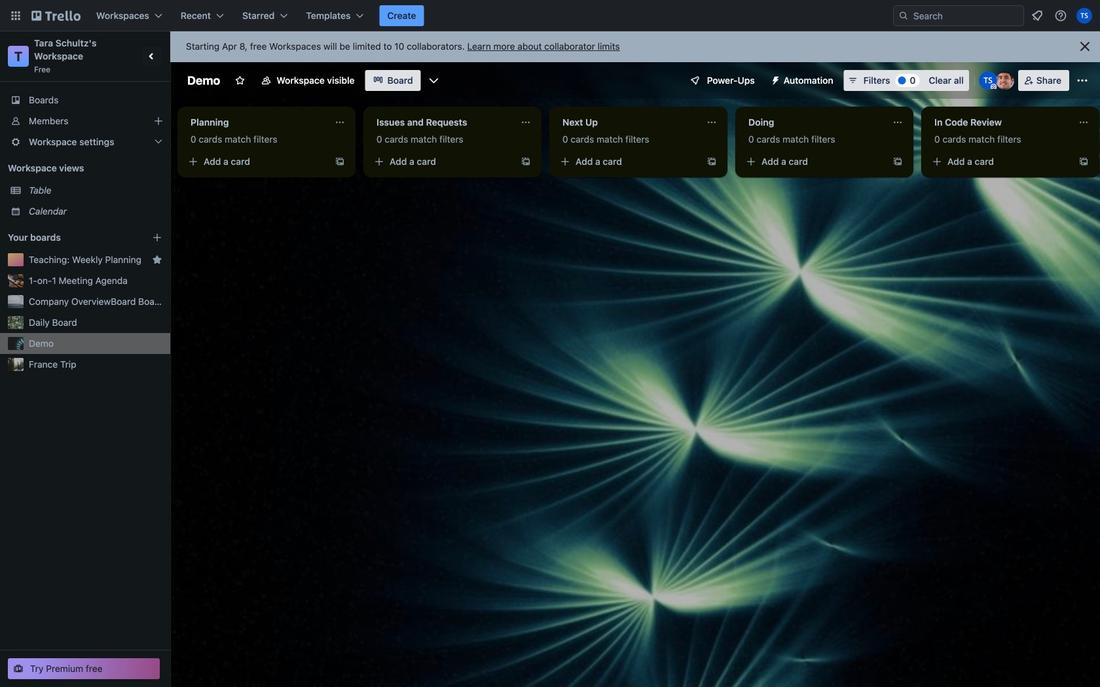 Task type: describe. For each thing, give the bounding box(es) containing it.
4 create from template… image from the left
[[1079, 157, 1090, 167]]

primary element
[[0, 0, 1101, 31]]

0 notifications image
[[1030, 8, 1046, 24]]

2 create from template… image from the left
[[707, 157, 717, 167]]

create from template… image
[[335, 157, 345, 167]]

james peterson (jamespeterson93) image
[[996, 71, 1015, 90]]

open information menu image
[[1055, 9, 1068, 22]]

tara schultz (taraschultz7) image
[[1077, 8, 1093, 24]]

star or unstar board image
[[235, 75, 245, 86]]

this member is an admin of this board. image
[[991, 84, 997, 90]]

back to home image
[[31, 5, 81, 26]]

customize views image
[[428, 74, 441, 87]]



Task type: vqa. For each thing, say whether or not it's contained in the screenshot.
: to the bottom
no



Task type: locate. For each thing, give the bounding box(es) containing it.
show menu image
[[1076, 74, 1090, 87]]

None text field
[[183, 112, 330, 133], [555, 112, 702, 133], [183, 112, 330, 133], [555, 112, 702, 133]]

sm image
[[766, 70, 784, 88]]

create from template… image
[[521, 157, 531, 167], [707, 157, 717, 167], [893, 157, 903, 167], [1079, 157, 1090, 167]]

Search field
[[894, 5, 1025, 26]]

add board image
[[152, 233, 162, 243]]

your boards with 6 items element
[[8, 230, 132, 246]]

tara schultz (taraschultz7) image
[[979, 71, 998, 90]]

3 create from template… image from the left
[[893, 157, 903, 167]]

None text field
[[369, 112, 516, 133], [741, 112, 888, 133], [927, 112, 1074, 133], [369, 112, 516, 133], [741, 112, 888, 133], [927, 112, 1074, 133]]

workspace navigation collapse icon image
[[143, 47, 161, 66]]

Board name text field
[[181, 70, 227, 91]]

starred icon image
[[152, 255, 162, 265]]

1 create from template… image from the left
[[521, 157, 531, 167]]

search image
[[899, 10, 909, 21]]



